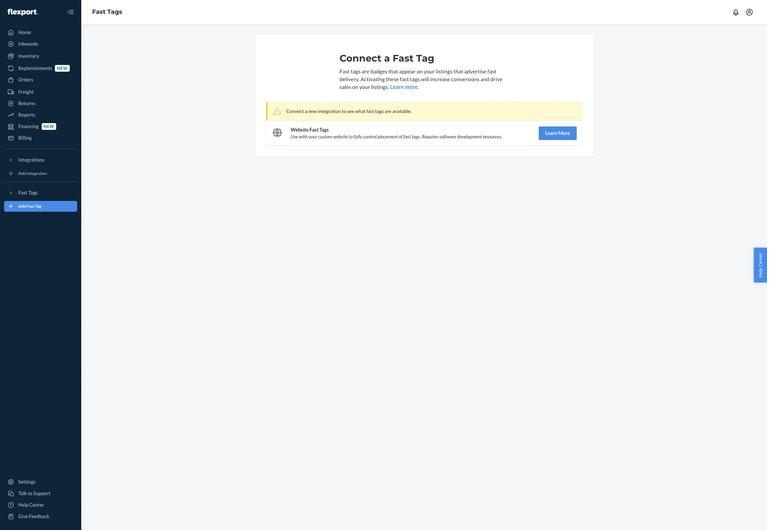 Task type: vqa. For each thing, say whether or not it's contained in the screenshot.
address
no



Task type: describe. For each thing, give the bounding box(es) containing it.
learn for learn more
[[545, 130, 557, 136]]

tag inside add fast tag link
[[35, 204, 41, 209]]

are inside fast tags are badges that appear on your listings that advertise fast delivery. activating these fast tags will increase conversions and drive sales on your listings.
[[362, 68, 369, 75]]

available.
[[392, 108, 412, 114]]

0 vertical spatial tags
[[107, 8, 122, 16]]

open account menu image
[[745, 8, 753, 16]]

fast right what at the top left of page
[[366, 108, 374, 114]]

with
[[299, 134, 308, 139]]

integrations
[[18, 157, 44, 163]]

see
[[347, 108, 354, 114]]

talk to support button
[[4, 489, 77, 500]]

returns link
[[4, 98, 77, 109]]

talk
[[18, 491, 27, 497]]

help inside 'help center' 'link'
[[18, 503, 28, 508]]

orders
[[18, 77, 33, 83]]

advertise
[[464, 68, 486, 75]]

tags.
[[412, 134, 421, 139]]

fast inside website fast tags use with your custom website to fully control placement of fast tags. requires software development resources.
[[404, 134, 411, 139]]

what
[[355, 108, 365, 114]]

these
[[386, 76, 399, 82]]

custom
[[318, 134, 332, 139]]

tags inside dropdown button
[[28, 190, 38, 196]]

website
[[333, 134, 348, 139]]

1 horizontal spatial are
[[385, 108, 391, 114]]

1 horizontal spatial fast tags
[[92, 8, 122, 16]]

badges
[[370, 68, 387, 75]]

fast up learn more .
[[400, 76, 409, 82]]

learn more .
[[390, 84, 419, 90]]

fast up appear on the top of the page
[[393, 52, 414, 64]]

appear
[[399, 68, 416, 75]]

drive
[[490, 76, 503, 82]]

will
[[421, 76, 429, 82]]

add integration link
[[4, 168, 77, 179]]

1 horizontal spatial your
[[359, 84, 370, 90]]

of
[[399, 134, 403, 139]]

inbounds link
[[4, 39, 77, 49]]

home link
[[4, 27, 77, 38]]

1 horizontal spatial on
[[417, 68, 423, 75]]

listings.
[[371, 84, 389, 90]]

to inside website fast tags use with your custom website to fully control placement of fast tags. requires software development resources.
[[349, 134, 353, 139]]

give feedback button
[[4, 512, 77, 523]]

tags inside website fast tags use with your custom website to fully control placement of fast tags. requires software development resources.
[[319, 127, 329, 133]]

help center inside button
[[757, 253, 763, 278]]

help center inside 'link'
[[18, 503, 44, 508]]

support
[[33, 491, 50, 497]]

learn more
[[545, 130, 570, 136]]

learn more button
[[390, 83, 418, 91]]

give feedback
[[18, 514, 49, 520]]

placement
[[378, 134, 398, 139]]

give
[[18, 514, 28, 520]]

billing link
[[4, 133, 77, 144]]

learn more button
[[539, 126, 577, 140]]

add for add integration
[[18, 171, 26, 176]]

fast inside website fast tags use with your custom website to fully control placement of fast tags. requires software development resources.
[[309, 127, 319, 133]]

feedback
[[29, 514, 49, 520]]

settings link
[[4, 477, 77, 488]]

settings
[[18, 480, 36, 485]]

a for fast
[[384, 52, 390, 64]]

to inside talk to support 'button'
[[28, 491, 32, 497]]

use
[[291, 134, 298, 139]]

add integration
[[18, 171, 47, 176]]

fully
[[354, 134, 362, 139]]

connect for connect a new integration to see what fast tags are available.
[[286, 108, 304, 114]]

connect for connect a fast tag
[[339, 52, 381, 64]]

listings
[[436, 68, 452, 75]]

website
[[291, 127, 309, 133]]

website fast tags use with your custom website to fully control placement of fast tags. requires software development resources.
[[291, 127, 502, 139]]



Task type: locate. For each thing, give the bounding box(es) containing it.
fast up add fast tag
[[18, 190, 27, 196]]

fast inside dropdown button
[[18, 190, 27, 196]]

1 horizontal spatial tag
[[416, 52, 434, 64]]

talk to support
[[18, 491, 50, 497]]

more
[[405, 84, 418, 90]]

a up badges
[[384, 52, 390, 64]]

0 vertical spatial learn
[[390, 84, 404, 90]]

2 horizontal spatial tags
[[319, 127, 329, 133]]

fast tags link
[[92, 8, 122, 16]]

tags up .
[[410, 76, 420, 82]]

1 vertical spatial learn
[[545, 130, 557, 136]]

1 horizontal spatial connect
[[339, 52, 381, 64]]

learn inside button
[[545, 130, 557, 136]]

tags up delivery.
[[351, 68, 361, 75]]

0 vertical spatial fast tags
[[92, 8, 122, 16]]

your
[[424, 68, 435, 75], [359, 84, 370, 90], [308, 134, 317, 139]]

close navigation image
[[66, 8, 75, 16]]

1 vertical spatial are
[[385, 108, 391, 114]]

1 vertical spatial new
[[308, 108, 317, 114]]

2 that from the left
[[453, 68, 463, 75]]

to left fully
[[349, 134, 353, 139]]

that up "these"
[[388, 68, 398, 75]]

fast up custom
[[309, 127, 319, 133]]

1 horizontal spatial center
[[757, 253, 763, 267]]

increase
[[430, 76, 450, 82]]

1 vertical spatial your
[[359, 84, 370, 90]]

2 vertical spatial new
[[44, 124, 54, 129]]

tags right what at the top left of page
[[375, 108, 384, 114]]

a
[[384, 52, 390, 64], [305, 108, 307, 114]]

0 horizontal spatial on
[[352, 84, 358, 90]]

add fast tag link
[[4, 201, 77, 212]]

0 horizontal spatial help center
[[18, 503, 44, 508]]

learn
[[390, 84, 404, 90], [545, 130, 557, 136]]

requires
[[422, 134, 438, 139]]

on down delivery.
[[352, 84, 358, 90]]

connect up badges
[[339, 52, 381, 64]]

reports link
[[4, 110, 77, 121]]

tags
[[351, 68, 361, 75], [410, 76, 420, 82], [375, 108, 384, 114]]

help center button
[[754, 248, 767, 283]]

inventory link
[[4, 51, 77, 62]]

0 horizontal spatial tag
[[35, 204, 41, 209]]

to
[[342, 108, 346, 114], [349, 134, 353, 139], [28, 491, 32, 497]]

.
[[418, 84, 419, 90]]

resources.
[[483, 134, 502, 139]]

integration
[[27, 171, 47, 176]]

add down fast tags dropdown button
[[18, 204, 26, 209]]

are up activating
[[362, 68, 369, 75]]

open notifications image
[[732, 8, 740, 16]]

0 vertical spatial center
[[757, 253, 763, 267]]

1 horizontal spatial that
[[453, 68, 463, 75]]

0 vertical spatial tags
[[351, 68, 361, 75]]

are left available.
[[385, 108, 391, 114]]

integration
[[318, 108, 341, 114]]

fast right of at top
[[404, 134, 411, 139]]

2 horizontal spatial tags
[[410, 76, 420, 82]]

0 vertical spatial add
[[18, 171, 26, 176]]

1 vertical spatial center
[[29, 503, 44, 508]]

1 vertical spatial tag
[[35, 204, 41, 209]]

0 vertical spatial are
[[362, 68, 369, 75]]

fast
[[487, 68, 496, 75], [400, 76, 409, 82], [366, 108, 374, 114], [404, 134, 411, 139]]

learn down "these"
[[390, 84, 404, 90]]

1 that from the left
[[388, 68, 398, 75]]

help inside help center button
[[757, 268, 763, 278]]

1 horizontal spatial learn
[[545, 130, 557, 136]]

learn left more
[[545, 130, 557, 136]]

1 vertical spatial a
[[305, 108, 307, 114]]

fast tags button
[[4, 188, 77, 198]]

your down activating
[[359, 84, 370, 90]]

1 horizontal spatial help center
[[757, 253, 763, 278]]

to left see
[[342, 108, 346, 114]]

globe image
[[272, 128, 282, 137]]

0 horizontal spatial fast tags
[[18, 190, 38, 196]]

0 horizontal spatial center
[[29, 503, 44, 508]]

inventory
[[18, 53, 39, 59]]

2 vertical spatial to
[[28, 491, 32, 497]]

connect up website
[[286, 108, 304, 114]]

1 vertical spatial tags
[[319, 127, 329, 133]]

1 vertical spatial tags
[[410, 76, 420, 82]]

0 horizontal spatial that
[[388, 68, 398, 75]]

0 horizontal spatial are
[[362, 68, 369, 75]]

reports
[[18, 112, 35, 118]]

replenishments
[[18, 65, 52, 71]]

0 vertical spatial to
[[342, 108, 346, 114]]

1 vertical spatial to
[[349, 134, 353, 139]]

2 vertical spatial your
[[308, 134, 317, 139]]

activating
[[360, 76, 385, 82]]

center
[[757, 253, 763, 267], [29, 503, 44, 508]]

your inside website fast tags use with your custom website to fully control placement of fast tags. requires software development resources.
[[308, 134, 317, 139]]

0 horizontal spatial new
[[44, 124, 54, 129]]

2 horizontal spatial your
[[424, 68, 435, 75]]

1 add from the top
[[18, 171, 26, 176]]

that up the conversions on the top right of page
[[453, 68, 463, 75]]

1 vertical spatial help
[[18, 503, 28, 508]]

new left 'integration'
[[308, 108, 317, 114]]

fast up drive
[[487, 68, 496, 75]]

software
[[439, 134, 456, 139]]

0 vertical spatial connect
[[339, 52, 381, 64]]

financing
[[18, 124, 39, 129]]

learn for learn more .
[[390, 84, 404, 90]]

1 horizontal spatial help
[[757, 268, 763, 278]]

1 vertical spatial help center
[[18, 503, 44, 508]]

help
[[757, 268, 763, 278], [18, 503, 28, 508]]

0 horizontal spatial connect
[[286, 108, 304, 114]]

add for add fast tag
[[18, 204, 26, 209]]

that
[[388, 68, 398, 75], [453, 68, 463, 75]]

new for replenishments
[[57, 66, 68, 71]]

and
[[481, 76, 489, 82]]

add fast tag
[[18, 204, 41, 209]]

1 horizontal spatial to
[[342, 108, 346, 114]]

1 horizontal spatial tags
[[107, 8, 122, 16]]

0 horizontal spatial tags
[[28, 190, 38, 196]]

add left integration
[[18, 171, 26, 176]]

are
[[362, 68, 369, 75], [385, 108, 391, 114]]

center inside 'link'
[[29, 503, 44, 508]]

more
[[558, 130, 570, 136]]

on
[[417, 68, 423, 75], [352, 84, 358, 90]]

connect a new integration to see what fast tags are available.
[[286, 108, 412, 114]]

home
[[18, 29, 31, 35]]

freight link
[[4, 87, 77, 98]]

integrations button
[[4, 155, 77, 166]]

development
[[457, 134, 482, 139]]

1 horizontal spatial a
[[384, 52, 390, 64]]

returns
[[18, 101, 35, 106]]

0 horizontal spatial to
[[28, 491, 32, 497]]

add
[[18, 171, 26, 176], [18, 204, 26, 209]]

fast
[[92, 8, 106, 16], [393, 52, 414, 64], [339, 68, 350, 75], [309, 127, 319, 133], [18, 190, 27, 196], [27, 204, 34, 209]]

tag down fast tags dropdown button
[[35, 204, 41, 209]]

1 vertical spatial on
[[352, 84, 358, 90]]

flexport logo image
[[7, 9, 38, 15]]

2 vertical spatial tags
[[375, 108, 384, 114]]

new
[[57, 66, 68, 71], [308, 108, 317, 114], [44, 124, 54, 129]]

fast down fast tags dropdown button
[[27, 204, 34, 209]]

control
[[363, 134, 377, 139]]

2 add from the top
[[18, 204, 26, 209]]

0 vertical spatial your
[[424, 68, 435, 75]]

fast right close navigation icon
[[92, 8, 106, 16]]

new down reports link
[[44, 124, 54, 129]]

tags
[[107, 8, 122, 16], [319, 127, 329, 133], [28, 190, 38, 196]]

conversions
[[451, 76, 479, 82]]

inbounds
[[18, 41, 38, 47]]

on up will
[[417, 68, 423, 75]]

fast tags inside dropdown button
[[18, 190, 38, 196]]

help center
[[757, 253, 763, 278], [18, 503, 44, 508]]

0 horizontal spatial help
[[18, 503, 28, 508]]

0 horizontal spatial your
[[308, 134, 317, 139]]

connect
[[339, 52, 381, 64], [286, 108, 304, 114]]

0 horizontal spatial tags
[[351, 68, 361, 75]]

0 horizontal spatial a
[[305, 108, 307, 114]]

fast inside fast tags are badges that appear on your listings that advertise fast delivery. activating these fast tags will increase conversions and drive sales on your listings.
[[339, 68, 350, 75]]

1 vertical spatial fast tags
[[18, 190, 38, 196]]

billing
[[18, 135, 32, 141]]

a for new
[[305, 108, 307, 114]]

0 vertical spatial tag
[[416, 52, 434, 64]]

your up will
[[424, 68, 435, 75]]

fast tags are badges that appear on your listings that advertise fast delivery. activating these fast tags will increase conversions and drive sales on your listings.
[[339, 68, 503, 90]]

new for financing
[[44, 124, 54, 129]]

tag
[[416, 52, 434, 64], [35, 204, 41, 209]]

sales
[[339, 84, 351, 90]]

0 horizontal spatial learn
[[390, 84, 404, 90]]

help center link
[[4, 500, 77, 511]]

orders link
[[4, 75, 77, 85]]

1 vertical spatial connect
[[286, 108, 304, 114]]

your right with
[[308, 134, 317, 139]]

0 vertical spatial new
[[57, 66, 68, 71]]

center inside button
[[757, 253, 763, 267]]

new up orders link on the top left of page
[[57, 66, 68, 71]]

0 vertical spatial on
[[417, 68, 423, 75]]

2 vertical spatial tags
[[28, 190, 38, 196]]

0 vertical spatial a
[[384, 52, 390, 64]]

tag up will
[[416, 52, 434, 64]]

0 vertical spatial help center
[[757, 253, 763, 278]]

2 horizontal spatial to
[[349, 134, 353, 139]]

a up website
[[305, 108, 307, 114]]

1 vertical spatial add
[[18, 204, 26, 209]]

freight
[[18, 89, 34, 95]]

to right "talk"
[[28, 491, 32, 497]]

1 horizontal spatial tags
[[375, 108, 384, 114]]

2 horizontal spatial new
[[308, 108, 317, 114]]

1 horizontal spatial new
[[57, 66, 68, 71]]

fast tags
[[92, 8, 122, 16], [18, 190, 38, 196]]

connect a fast tag
[[339, 52, 434, 64]]

delivery.
[[339, 76, 359, 82]]

fast up delivery.
[[339, 68, 350, 75]]

0 vertical spatial help
[[757, 268, 763, 278]]



